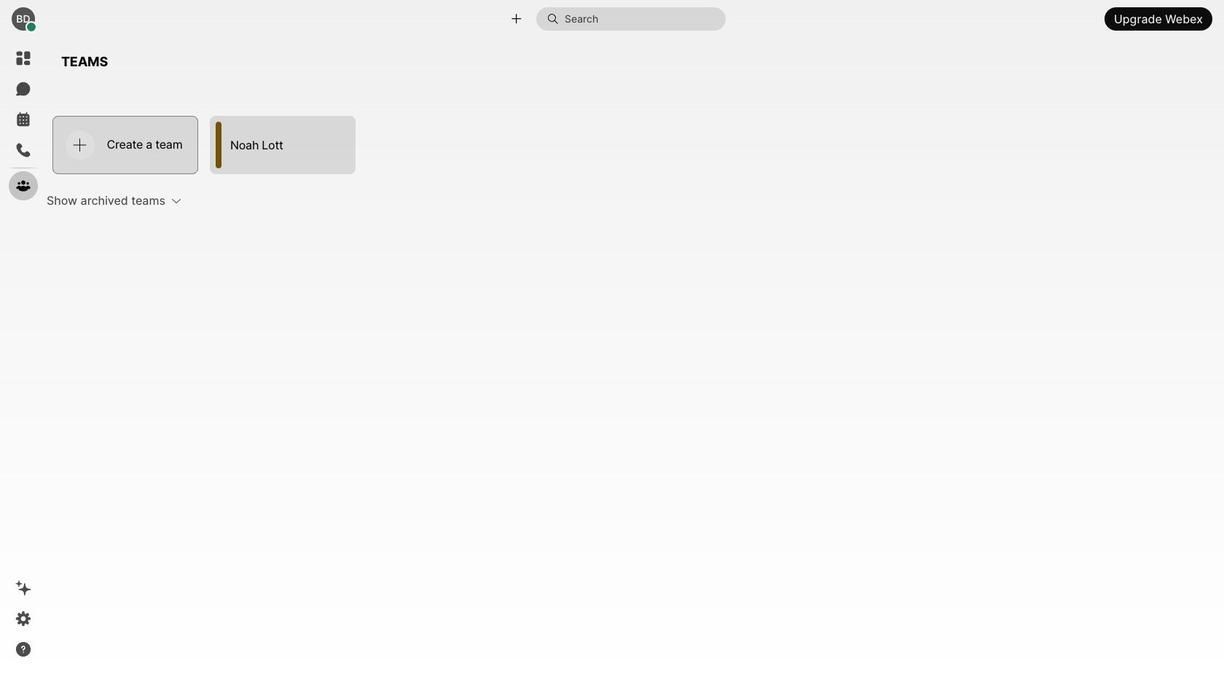 Task type: vqa. For each thing, say whether or not it's contained in the screenshot.
Kendall Parks list item
no



Task type: locate. For each thing, give the bounding box(es) containing it.
navigation
[[0, 38, 47, 677]]

show archived teams image
[[171, 195, 181, 205]]

webex tab list
[[9, 44, 38, 200]]



Task type: describe. For each thing, give the bounding box(es) containing it.
teams list list
[[47, 110, 1201, 180]]

create new team image
[[73, 138, 86, 152]]



